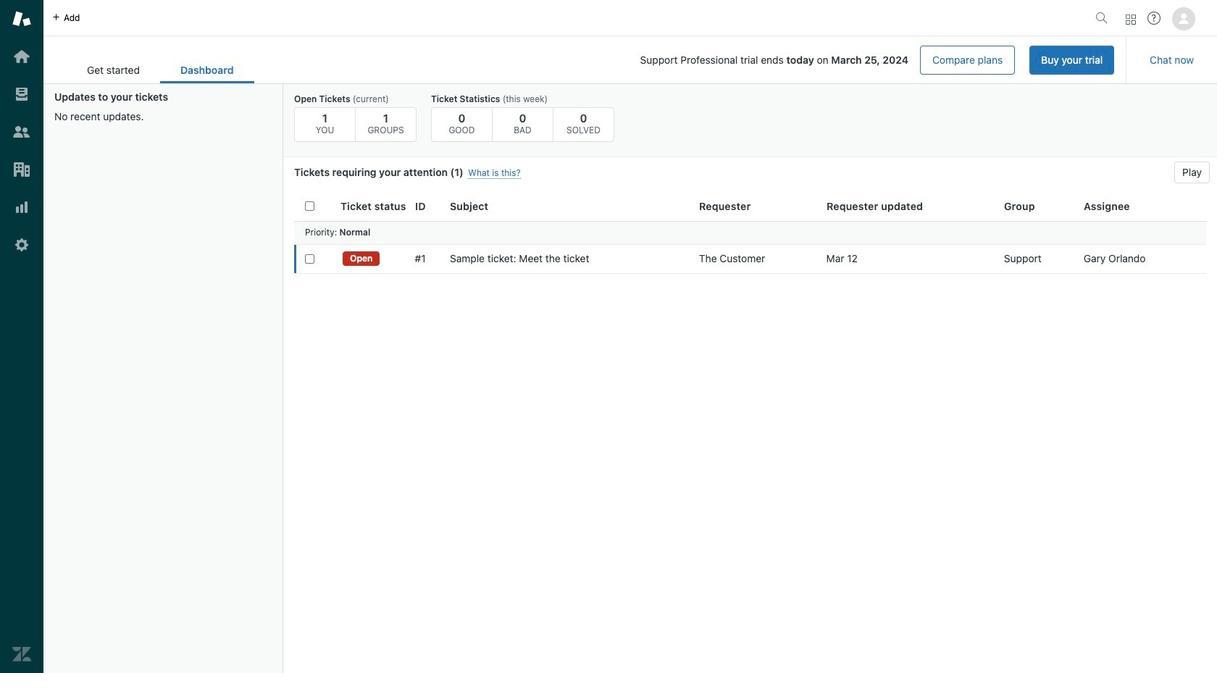 Task type: locate. For each thing, give the bounding box(es) containing it.
tab
[[67, 57, 160, 83]]

tab list
[[67, 57, 254, 83]]

get help image
[[1148, 12, 1161, 25]]

None checkbox
[[305, 254, 315, 263]]

reporting image
[[12, 198, 31, 217]]

grid
[[283, 192, 1218, 673]]

zendesk products image
[[1126, 14, 1136, 24]]

views image
[[12, 85, 31, 104]]

zendesk support image
[[12, 9, 31, 28]]



Task type: describe. For each thing, give the bounding box(es) containing it.
March 25, 2024 text field
[[832, 54, 909, 66]]

customers image
[[12, 122, 31, 141]]

admin image
[[12, 236, 31, 254]]

get started image
[[12, 47, 31, 66]]

zendesk image
[[12, 645, 31, 664]]

organizations image
[[12, 160, 31, 179]]

main element
[[0, 0, 43, 673]]

Select All Tickets checkbox
[[305, 202, 315, 211]]



Task type: vqa. For each thing, say whether or not it's contained in the screenshot.
"Organizations" image
yes



